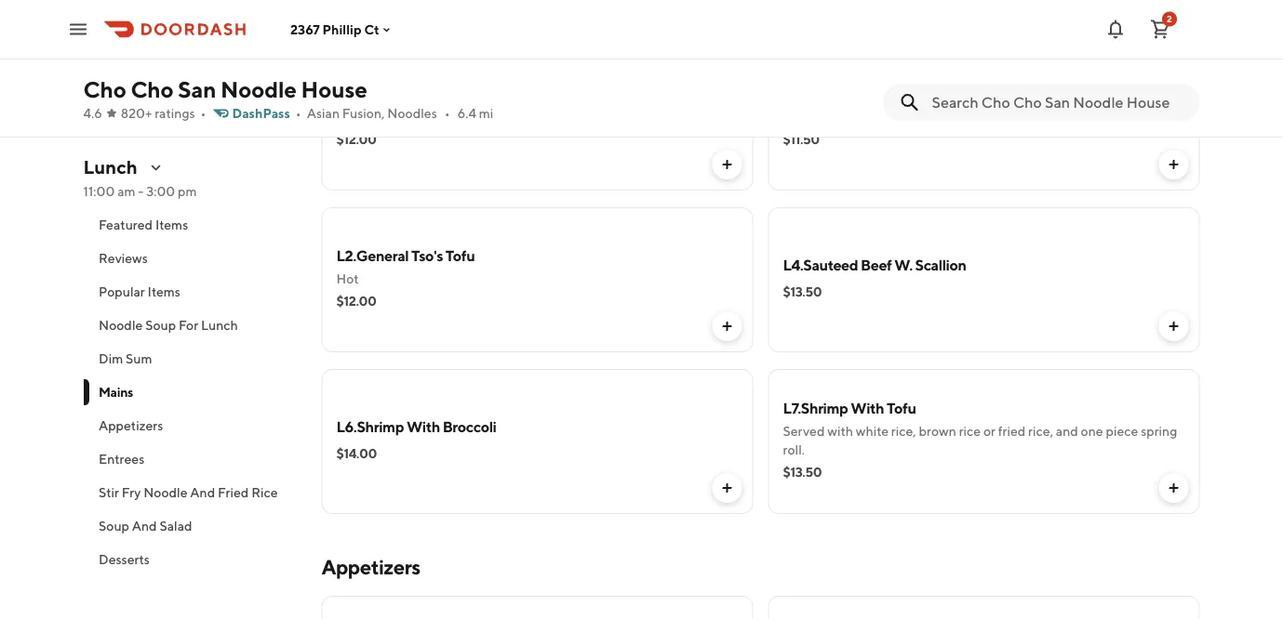 Task type: vqa. For each thing, say whether or not it's contained in the screenshot.
DashPass button
no



Task type: locate. For each thing, give the bounding box(es) containing it.
l6.shrimp
[[336, 418, 404, 436]]

tofu up noodles
[[401, 85, 430, 103]]

tofu for l2.general tso's tofu
[[446, 247, 475, 265]]

0 horizontal spatial rice,
[[891, 424, 916, 439]]

0 vertical spatial hot
[[336, 109, 359, 125]]

11:00
[[83, 184, 115, 199]]

1 horizontal spatial with
[[851, 400, 884, 417]]

1 cho from the left
[[83, 76, 126, 102]]

fried
[[998, 424, 1026, 439]]

0 vertical spatial noodle
[[221, 76, 297, 102]]

1 • from the left
[[201, 106, 206, 121]]

hot
[[336, 109, 359, 125], [336, 271, 359, 287]]

items
[[155, 217, 188, 233], [147, 284, 180, 300]]

$12.00 inside l2.general tso's tofu hot $12.00
[[336, 294, 376, 309]]

noodles
[[387, 106, 437, 121]]

2 $12.00 from the top
[[336, 294, 376, 309]]

1 horizontal spatial and
[[190, 485, 215, 501]]

1 vertical spatial tofu
[[446, 247, 475, 265]]

1 vertical spatial noodle
[[98, 318, 142, 333]]

-
[[138, 184, 144, 199]]

with
[[851, 400, 884, 417], [406, 418, 440, 436]]

l8.ma po tofu hot $12.00
[[336, 85, 430, 147]]

1 horizontal spatial add item to cart image
[[1166, 157, 1181, 172]]

0 vertical spatial tofu
[[401, 85, 430, 103]]

0 vertical spatial and
[[190, 485, 215, 501]]

noodle up the dashpass at the left top
[[221, 76, 297, 102]]

dim sum button
[[83, 342, 299, 376]]

3:00
[[146, 184, 175, 199]]

beef
[[861, 256, 892, 274]]

1 horizontal spatial lunch
[[200, 318, 238, 333]]

$12.00 down l2.general
[[336, 294, 376, 309]]

l4.sauteed
[[783, 256, 858, 274]]

0 horizontal spatial fried
[[217, 485, 248, 501]]

hot down the l8.ma
[[336, 109, 359, 125]]

and
[[1056, 424, 1078, 439]]

items down 3:00
[[155, 217, 188, 233]]

$13.50
[[783, 284, 822, 300], [783, 465, 822, 480]]

1 vertical spatial fried
[[217, 485, 248, 501]]

am
[[117, 184, 135, 199]]

0 vertical spatial lunch
[[83, 156, 137, 178]]

2 horizontal spatial •
[[445, 106, 450, 121]]

6.4
[[457, 106, 476, 121]]

l2.general
[[336, 247, 409, 265]]

with inside the l7.shrimp with tofu served with white rice, brown rice or fried rice, and one piece spring roll. $13.50
[[851, 400, 884, 417]]

1 vertical spatial hot
[[336, 271, 359, 287]]

hot for l8.ma
[[336, 109, 359, 125]]

popular
[[98, 284, 144, 300]]

rice
[[902, 85, 931, 103], [251, 485, 277, 501]]

0 horizontal spatial soup
[[98, 519, 129, 534]]

1 vertical spatial $12.00
[[336, 294, 376, 309]]

noodle
[[221, 76, 297, 102], [98, 318, 142, 333], [143, 485, 187, 501]]

1 horizontal spatial soup
[[145, 318, 176, 333]]

tofu right tso's
[[446, 247, 475, 265]]

rice, right the white
[[891, 424, 916, 439]]

lunch right for
[[200, 318, 238, 333]]

0 horizontal spatial rice
[[251, 485, 277, 501]]

items up noodle soup for lunch
[[147, 284, 180, 300]]

lunch
[[83, 156, 137, 178], [200, 318, 238, 333]]

appetizers
[[98, 418, 163, 434], [321, 555, 420, 580]]

0 horizontal spatial appetizers
[[98, 418, 163, 434]]

soup left for
[[145, 318, 176, 333]]

tofu inside l8.ma po tofu hot $12.00
[[401, 85, 430, 103]]

$12.00 for l8.ma
[[336, 132, 376, 147]]

featured items button
[[83, 208, 299, 242]]

l9.kimchee
[[783, 85, 862, 103]]

2 $13.50 from the top
[[783, 465, 822, 480]]

0 vertical spatial fried
[[864, 85, 899, 103]]

1 vertical spatial with
[[406, 418, 440, 436]]

add item to cart image
[[1166, 157, 1181, 172], [720, 481, 735, 496]]

cho cho san noodle house
[[83, 76, 367, 102]]

1 vertical spatial and
[[131, 519, 156, 534]]

1 horizontal spatial appetizers
[[321, 555, 420, 580]]

notification bell image
[[1104, 18, 1127, 40]]

• down san in the left of the page
[[201, 106, 206, 121]]

hot down l2.general
[[336, 271, 359, 287]]

l8.ma
[[336, 85, 378, 103]]

fried right l9.kimchee
[[864, 85, 899, 103]]

1 vertical spatial appetizers
[[321, 555, 420, 580]]

dim sum
[[98, 351, 152, 367]]

2 vertical spatial tofu
[[887, 400, 916, 417]]

hot for l2.general
[[336, 271, 359, 287]]

•
[[201, 106, 206, 121], [296, 106, 301, 121], [445, 106, 450, 121]]

rice,
[[891, 424, 916, 439], [1028, 424, 1053, 439]]

1 vertical spatial $13.50
[[783, 465, 822, 480]]

brown
[[919, 424, 956, 439]]

dashpass •
[[232, 106, 301, 121]]

0 vertical spatial $12.00
[[336, 132, 376, 147]]

2 cho from the left
[[131, 76, 174, 102]]

3 • from the left
[[445, 106, 450, 121]]

entrees
[[98, 452, 144, 467]]

rice
[[959, 424, 981, 439]]

0 vertical spatial rice
[[902, 85, 931, 103]]

pm
[[178, 184, 197, 199]]

1 vertical spatial lunch
[[200, 318, 238, 333]]

2 horizontal spatial tofu
[[887, 400, 916, 417]]

l2.general tso's tofu hot $12.00
[[336, 247, 475, 309]]

with up the white
[[851, 400, 884, 417]]

1 vertical spatial rice
[[251, 485, 277, 501]]

0 horizontal spatial with
[[406, 418, 440, 436]]

tofu inside l2.general tso's tofu hot $12.00
[[446, 247, 475, 265]]

hot inside l2.general tso's tofu hot $12.00
[[336, 271, 359, 287]]

fried
[[864, 85, 899, 103], [217, 485, 248, 501]]

0 vertical spatial with
[[851, 400, 884, 417]]

820+
[[121, 106, 152, 121]]

1 horizontal spatial •
[[296, 106, 301, 121]]

with left broccoli at the bottom of the page
[[406, 418, 440, 436]]

cho
[[83, 76, 126, 102], [131, 76, 174, 102]]

and left salad
[[131, 519, 156, 534]]

• left "asian"
[[296, 106, 301, 121]]

fried down the entrees button
[[217, 485, 248, 501]]

noodle down popular
[[98, 318, 142, 333]]

0 vertical spatial items
[[155, 217, 188, 233]]

popular items
[[98, 284, 180, 300]]

0 vertical spatial soup
[[145, 318, 176, 333]]

$12.00 down fusion,
[[336, 132, 376, 147]]

add item to cart image
[[1166, 0, 1181, 10], [720, 157, 735, 172], [720, 319, 735, 334], [1166, 319, 1181, 334], [1166, 481, 1181, 496]]

$12.00
[[336, 132, 376, 147], [336, 294, 376, 309]]

tofu inside the l7.shrimp with tofu served with white rice, brown rice or fried rice, and one piece spring roll. $13.50
[[887, 400, 916, 417]]

1 horizontal spatial rice,
[[1028, 424, 1053, 439]]

soup
[[145, 318, 176, 333], [98, 519, 129, 534]]

0 horizontal spatial and
[[131, 519, 156, 534]]

0 vertical spatial $13.50
[[783, 284, 822, 300]]

0 horizontal spatial •
[[201, 106, 206, 121]]

0 horizontal spatial cho
[[83, 76, 126, 102]]

rice inside button
[[251, 485, 277, 501]]

2 hot from the top
[[336, 271, 359, 287]]

1 horizontal spatial fried
[[864, 85, 899, 103]]

mains
[[98, 385, 133, 400]]

1 hot from the top
[[336, 109, 359, 125]]

$12.00 inside l8.ma po tofu hot $12.00
[[336, 132, 376, 147]]

Item Search search field
[[932, 92, 1185, 113]]

lunch up '11:00'
[[83, 156, 137, 178]]

noodle right fry
[[143, 485, 187, 501]]

cho up 4.6
[[83, 76, 126, 102]]

1 vertical spatial add item to cart image
[[720, 481, 735, 496]]

with for broccoli
[[406, 418, 440, 436]]

1 $13.50 from the top
[[783, 284, 822, 300]]

hot inside l8.ma po tofu hot $12.00
[[336, 109, 359, 125]]

rice, left 'and' at the bottom right of the page
[[1028, 424, 1053, 439]]

desserts
[[98, 552, 149, 568]]

cho up 820+ ratings • in the top of the page
[[131, 76, 174, 102]]

$13.50 down roll.
[[783, 465, 822, 480]]

tofu
[[401, 85, 430, 103], [446, 247, 475, 265], [887, 400, 916, 417]]

soup down stir
[[98, 519, 129, 534]]

1 horizontal spatial tofu
[[446, 247, 475, 265]]

add item to cart image for l2.general tso's tofu
[[720, 319, 735, 334]]

1 vertical spatial items
[[147, 284, 180, 300]]

tofu up the white
[[887, 400, 916, 417]]

• left 6.4
[[445, 106, 450, 121]]

l7.shrimp
[[783, 400, 848, 417]]

0 horizontal spatial tofu
[[401, 85, 430, 103]]

1 rice, from the left
[[891, 424, 916, 439]]

phillip
[[322, 22, 361, 37]]

$13.50 down l4.sauteed
[[783, 284, 822, 300]]

2 horizontal spatial noodle
[[221, 76, 297, 102]]

tofu for l7.shrimp with tofu
[[887, 400, 916, 417]]

and inside button
[[131, 519, 156, 534]]

and
[[190, 485, 215, 501], [131, 519, 156, 534]]

2
[[1167, 13, 1172, 24]]

820+ ratings •
[[121, 106, 206, 121]]

1 vertical spatial soup
[[98, 519, 129, 534]]

0 vertical spatial appetizers
[[98, 418, 163, 434]]

2 vertical spatial noodle
[[143, 485, 187, 501]]

sum
[[125, 351, 152, 367]]

entrees button
[[83, 443, 299, 476]]

0 horizontal spatial noodle
[[98, 318, 142, 333]]

piece
[[1106, 424, 1138, 439]]

1 $12.00 from the top
[[336, 132, 376, 147]]

1 horizontal spatial cho
[[131, 76, 174, 102]]

and down the entrees button
[[190, 485, 215, 501]]

served
[[783, 424, 825, 439]]

noodle soup for lunch
[[98, 318, 238, 333]]

asian fusion, noodles • 6.4 mi
[[307, 106, 493, 121]]

0 horizontal spatial add item to cart image
[[720, 481, 735, 496]]

1 horizontal spatial noodle
[[143, 485, 187, 501]]



Task type: describe. For each thing, give the bounding box(es) containing it.
noodle soup for lunch button
[[83, 309, 299, 342]]

reviews
[[98, 251, 147, 266]]

appetizers inside button
[[98, 418, 163, 434]]

or
[[983, 424, 996, 439]]

asian
[[307, 106, 340, 121]]

spring
[[1141, 424, 1177, 439]]

house
[[301, 76, 367, 102]]

2367 phillip ct button
[[290, 22, 394, 37]]

with for tofu
[[851, 400, 884, 417]]

fusion,
[[342, 106, 385, 121]]

l4.sauteed beef w. scallion
[[783, 256, 966, 274]]

0 vertical spatial add item to cart image
[[1166, 157, 1181, 172]]

menus image
[[149, 160, 163, 175]]

broccoli
[[443, 418, 496, 436]]

1 horizontal spatial rice
[[902, 85, 931, 103]]

ratings
[[155, 106, 195, 121]]

san
[[178, 76, 216, 102]]

with
[[827, 424, 853, 439]]

po
[[380, 85, 398, 103]]

2 rice, from the left
[[1028, 424, 1053, 439]]

2367 phillip ct
[[290, 22, 379, 37]]

2 button
[[1142, 11, 1179, 48]]

featured items
[[98, 217, 188, 233]]

2 • from the left
[[296, 106, 301, 121]]

mi
[[479, 106, 493, 121]]

salad
[[159, 519, 192, 534]]

one
[[1081, 424, 1103, 439]]

scallion
[[915, 256, 966, 274]]

add item to cart image for l4.sauteed beef w. scallion
[[1166, 319, 1181, 334]]

stir fry noodle and fried rice button
[[83, 476, 299, 510]]

open menu image
[[67, 18, 89, 40]]

items for popular items
[[147, 284, 180, 300]]

soup inside button
[[98, 519, 129, 534]]

appetizers button
[[83, 409, 299, 443]]

2367
[[290, 22, 320, 37]]

noodle inside button
[[98, 318, 142, 333]]

and inside button
[[190, 485, 215, 501]]

l6.shrimp with broccoli
[[336, 418, 496, 436]]

reviews button
[[83, 242, 299, 275]]

roll.
[[783, 442, 805, 458]]

11:00 am - 3:00 pm
[[83, 184, 197, 199]]

featured
[[98, 217, 152, 233]]

dashpass
[[232, 106, 290, 121]]

l9.kimchee fried rice
[[783, 85, 931, 103]]

2 items, open order cart image
[[1149, 18, 1171, 40]]

soup and salad
[[98, 519, 192, 534]]

fried inside button
[[217, 485, 248, 501]]

soup and salad button
[[83, 510, 299, 543]]

tofu for l8.ma po tofu
[[401, 85, 430, 103]]

w.
[[894, 256, 912, 274]]

ct
[[364, 22, 379, 37]]

fry
[[121, 485, 140, 501]]

stir fry noodle and fried rice
[[98, 485, 277, 501]]

$14.00
[[336, 446, 377, 461]]

$11.50
[[783, 132, 820, 147]]

soup inside button
[[145, 318, 176, 333]]

tso's
[[411, 247, 443, 265]]

popular items button
[[83, 275, 299, 309]]

l7.shrimp with tofu served with white rice, brown rice or fried rice, and one piece spring roll. $13.50
[[783, 400, 1177, 480]]

items for featured items
[[155, 217, 188, 233]]

$12.00 for l2.general
[[336, 294, 376, 309]]

add item to cart image for l7.shrimp with tofu
[[1166, 481, 1181, 496]]

desserts button
[[83, 543, 299, 577]]

0 horizontal spatial lunch
[[83, 156, 137, 178]]

white
[[856, 424, 889, 439]]

$13.50 inside the l7.shrimp with tofu served with white rice, brown rice or fried rice, and one piece spring roll. $13.50
[[783, 465, 822, 480]]

for
[[178, 318, 198, 333]]

noodle inside button
[[143, 485, 187, 501]]

4.6
[[83, 106, 102, 121]]

lunch inside button
[[200, 318, 238, 333]]

dim
[[98, 351, 123, 367]]

stir
[[98, 485, 119, 501]]



